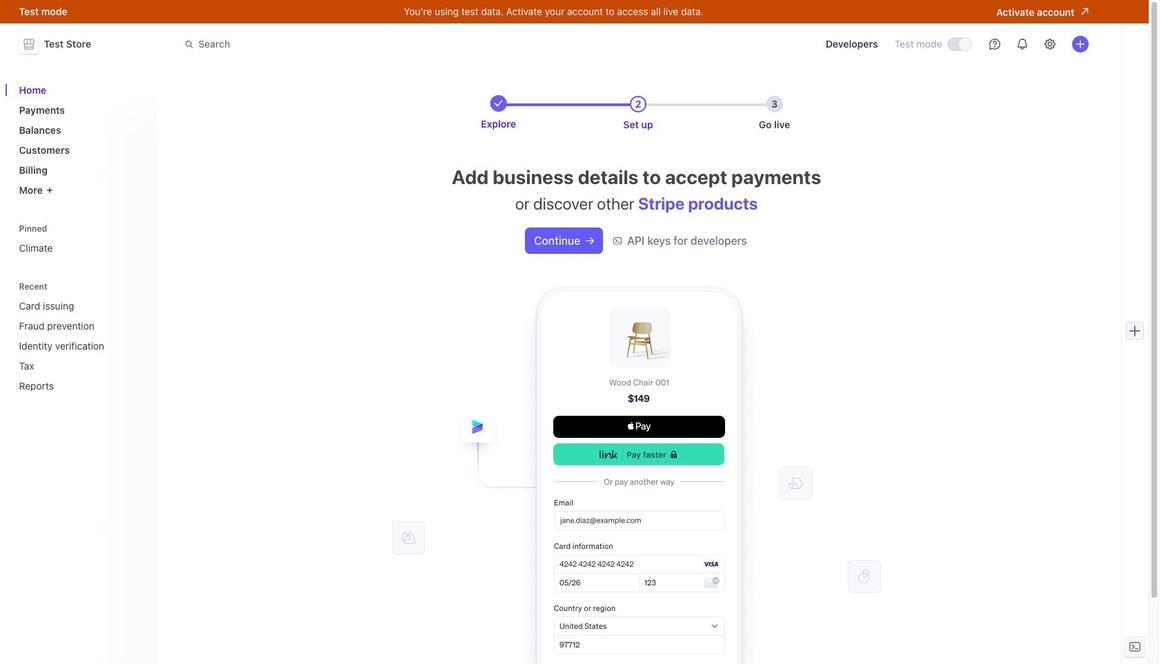 Task type: describe. For each thing, give the bounding box(es) containing it.
notifications image
[[1017, 39, 1028, 50]]

2 recent element from the top
[[13, 295, 149, 398]]

1 recent element from the top
[[13, 277, 149, 398]]

svg image
[[586, 237, 594, 245]]

pinned element
[[13, 219, 149, 260]]

Search text field
[[176, 31, 566, 57]]



Task type: locate. For each thing, give the bounding box(es) containing it.
core navigation links element
[[13, 79, 149, 202]]

None search field
[[176, 31, 566, 57]]

Test mode checkbox
[[948, 38, 972, 50]]

recent element
[[13, 277, 149, 398], [13, 295, 149, 398]]

help image
[[990, 39, 1001, 50]]

settings image
[[1045, 39, 1056, 50]]

clear history image
[[135, 283, 143, 291]]

edit pins image
[[135, 225, 143, 233]]



Task type: vqa. For each thing, say whether or not it's contained in the screenshot.
Notifications icon
yes



